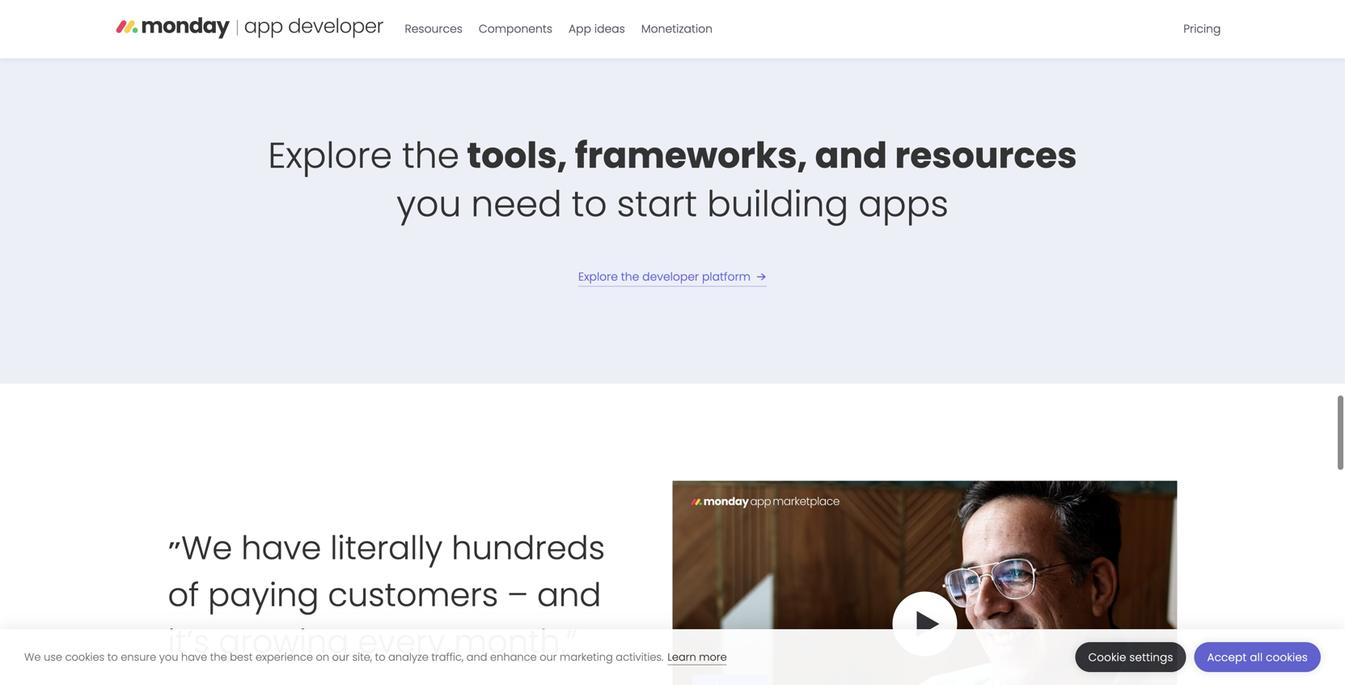 Task type: vqa. For each thing, say whether or not it's contained in the screenshot.
leftmost Have
yes



Task type: locate. For each thing, give the bounding box(es) containing it.
explore the developer platform
[[578, 269, 751, 285]]

platform
[[702, 269, 751, 285]]

1 horizontal spatial explore
[[578, 269, 618, 285]]

cookies for use
[[65, 650, 104, 665]]

the
[[402, 130, 459, 180], [621, 269, 639, 285], [210, 650, 227, 665]]

our
[[332, 650, 349, 665], [540, 650, 557, 665]]

have inside ״we have literally hundreds of paying customers – and it's growing every month."
[[241, 526, 321, 571]]

cookies for all
[[1266, 650, 1308, 665]]

cookie settings button
[[1076, 642, 1186, 672]]

components link
[[471, 16, 561, 42]]

0 horizontal spatial cookies
[[65, 650, 104, 665]]

0 horizontal spatial the
[[210, 650, 227, 665]]

1 horizontal spatial have
[[241, 526, 321, 571]]

our right enhance
[[540, 650, 557, 665]]

apps
[[858, 179, 949, 229]]

have up paying
[[241, 526, 321, 571]]

pricing
[[1184, 21, 1221, 37]]

0 vertical spatial you
[[397, 179, 461, 229]]

0 horizontal spatial our
[[332, 650, 349, 665]]

growing
[[219, 619, 349, 665]]

to right site,
[[375, 650, 386, 665]]

1 horizontal spatial our
[[540, 650, 557, 665]]

1 vertical spatial and
[[537, 572, 601, 618]]

explore the developer platform link
[[578, 267, 770, 287]]

accept all cookies
[[1207, 650, 1308, 665]]

and inside ״we have literally hundreds of paying customers – and it's growing every month."
[[537, 572, 601, 618]]

ideas
[[594, 21, 625, 37]]

2 vertical spatial and
[[467, 650, 487, 665]]

enhance
[[490, 650, 537, 665]]

paying
[[208, 572, 319, 618]]

every
[[358, 619, 445, 665]]

1 horizontal spatial the
[[402, 130, 459, 180]]

explore for explore the developer platform
[[578, 269, 618, 285]]

more
[[699, 650, 727, 665]]

to left 'ensure'
[[107, 650, 118, 665]]

the inside the explore the tools, frameworks, and resources you need to start building apps
[[402, 130, 459, 180]]

to left start
[[572, 179, 607, 229]]

have left the best
[[181, 650, 207, 665]]

0 vertical spatial the
[[402, 130, 459, 180]]

marketing
[[560, 650, 613, 665]]

0 vertical spatial explore
[[268, 130, 392, 180]]

2 horizontal spatial to
[[572, 179, 607, 229]]

nir ophir thumbnail image
[[673, 481, 1177, 685]]

2 cookies from the left
[[1266, 650, 1308, 665]]

pricing link
[[1176, 16, 1229, 42]]

and inside the explore the tools, frameworks, and resources you need to start building apps
[[815, 130, 887, 180]]

0 horizontal spatial and
[[467, 650, 487, 665]]

1 horizontal spatial cookies
[[1266, 650, 1308, 665]]

1 horizontal spatial you
[[397, 179, 461, 229]]

accept all cookies button
[[1194, 642, 1321, 672]]

1 vertical spatial explore
[[578, 269, 618, 285]]

1 vertical spatial have
[[181, 650, 207, 665]]

explore
[[268, 130, 392, 180], [578, 269, 618, 285]]

and inside dialog
[[467, 650, 487, 665]]

1 horizontal spatial and
[[537, 572, 601, 618]]

1 vertical spatial the
[[621, 269, 639, 285]]

use
[[44, 650, 62, 665]]

1 our from the left
[[332, 650, 349, 665]]

2 horizontal spatial the
[[621, 269, 639, 285]]

cookies inside button
[[1266, 650, 1308, 665]]

cookie settings
[[1089, 650, 1173, 665]]

2 horizontal spatial and
[[815, 130, 887, 180]]

explore inside the explore the tools, frameworks, and resources you need to start building apps
[[268, 130, 392, 180]]

ensure
[[121, 650, 156, 665]]

2 vertical spatial the
[[210, 650, 227, 665]]

0 horizontal spatial explore
[[268, 130, 392, 180]]

cookies right use
[[65, 650, 104, 665]]

monetization link
[[633, 16, 721, 42]]

we
[[24, 650, 41, 665]]

dialog
[[0, 629, 1345, 685]]

cookies
[[65, 650, 104, 665], [1266, 650, 1308, 665]]

1 vertical spatial you
[[159, 650, 178, 665]]

you
[[397, 179, 461, 229], [159, 650, 178, 665]]

0 horizontal spatial have
[[181, 650, 207, 665]]

we use cookies to ensure you have the best experience on our site, to analyze traffic, and enhance our marketing activities. learn more
[[24, 650, 727, 665]]

the inside dialog
[[210, 650, 227, 665]]

resources
[[895, 130, 1077, 180]]

0 horizontal spatial you
[[159, 650, 178, 665]]

our right on at the bottom left of the page
[[332, 650, 349, 665]]

0 vertical spatial and
[[815, 130, 887, 180]]

and
[[815, 130, 887, 180], [537, 572, 601, 618], [467, 650, 487, 665]]

cookies right all
[[1266, 650, 1308, 665]]

to inside the explore the tools, frameworks, and resources you need to start building apps
[[572, 179, 607, 229]]

explore the tools, frameworks, and resources you need to start building apps
[[268, 130, 1077, 229]]

app
[[569, 21, 591, 37]]

0 vertical spatial have
[[241, 526, 321, 571]]

have
[[241, 526, 321, 571], [181, 650, 207, 665]]

literally
[[330, 526, 443, 571]]

to
[[572, 179, 607, 229], [107, 650, 118, 665], [375, 650, 386, 665]]

1 cookies from the left
[[65, 650, 104, 665]]



Task type: describe. For each thing, give the bounding box(es) containing it.
it's
[[168, 619, 210, 665]]

developer
[[642, 269, 699, 285]]

building
[[707, 179, 849, 229]]

components
[[479, 21, 553, 37]]

frameworks,
[[575, 130, 808, 180]]

cookie
[[1089, 650, 1126, 665]]

on
[[316, 650, 329, 665]]

need
[[471, 179, 562, 229]]

settings
[[1130, 650, 1173, 665]]

site,
[[352, 650, 372, 665]]

learn
[[668, 650, 696, 665]]

tools,
[[467, 130, 567, 180]]

accept
[[1207, 650, 1247, 665]]

analyze
[[388, 650, 429, 665]]

have inside dialog
[[181, 650, 207, 665]]

hundreds
[[452, 526, 605, 571]]

״we have literally hundreds of paying customers – and it's growing every month."
[[168, 526, 605, 665]]

experience
[[256, 650, 313, 665]]

you inside the explore the tools, frameworks, and resources you need to start building apps
[[397, 179, 461, 229]]

resources
[[405, 21, 463, 37]]

activities.
[[616, 650, 664, 665]]

monetization
[[641, 21, 713, 37]]

learn more link
[[668, 650, 727, 665]]

month."
[[454, 619, 577, 665]]

monday.com for apps developers image
[[116, 11, 384, 45]]

app ideas link
[[561, 16, 633, 42]]

the for developer
[[621, 269, 639, 285]]

–
[[507, 572, 528, 618]]

of
[[168, 572, 199, 618]]

traffic,
[[431, 650, 464, 665]]

0 horizontal spatial to
[[107, 650, 118, 665]]

customers
[[328, 572, 498, 618]]

2 our from the left
[[540, 650, 557, 665]]

main element
[[397, 0, 1229, 58]]

resources link
[[397, 16, 471, 42]]

dialog containing cookie settings
[[0, 629, 1345, 685]]

the for tools,
[[402, 130, 459, 180]]

all
[[1250, 650, 1263, 665]]

app ideas
[[569, 21, 625, 37]]

you inside dialog
[[159, 650, 178, 665]]

1 horizontal spatial to
[[375, 650, 386, 665]]

״we
[[168, 526, 232, 571]]

best
[[230, 650, 253, 665]]

explore for explore the tools, frameworks, and resources you need to start building apps
[[268, 130, 392, 180]]

start
[[617, 179, 697, 229]]



